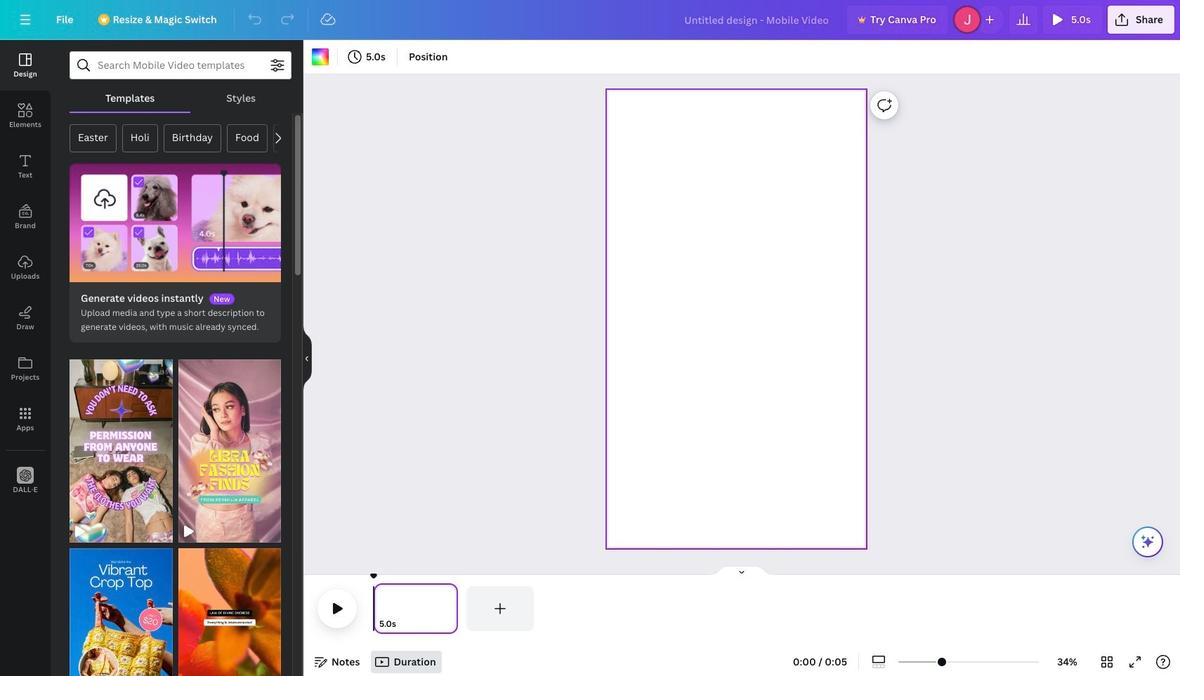 Task type: locate. For each thing, give the bounding box(es) containing it.
side panel tab list
[[0, 40, 51, 506]]

fashion instagram reel in pastel purple retro psychedelic style group
[[70, 351, 172, 543]]

Search Mobile Video templates search field
[[98, 52, 263, 79]]

colorful minimalistic modern aesthetic relaxing spiritual teaching instagram reel group
[[178, 540, 281, 676]]

hide image
[[303, 325, 312, 392]]

trimming, end edge slider
[[445, 587, 458, 632]]

magic video example usage image
[[70, 164, 281, 283]]

Zoom button
[[1045, 651, 1090, 674]]



Task type: describe. For each thing, give the bounding box(es) containing it.
Page title text field
[[402, 617, 408, 632]]

fashion instagram reel in yellow teal orange retro psychedelic style group
[[178, 351, 281, 543]]

hide pages image
[[708, 565, 776, 577]]

Design title text field
[[673, 6, 842, 34]]

trimming, start edge slider
[[374, 587, 386, 632]]

#ffffff image
[[312, 48, 329, 65]]

canva assistant image
[[1139, 534, 1156, 551]]

main menu bar
[[0, 0, 1180, 40]]

blue photocentric fashion product promotion instagram reel group
[[70, 540, 172, 676]]



Task type: vqa. For each thing, say whether or not it's contained in the screenshot.
Colorful Minimalistic Modern Aesthetic Relaxing Spiritual Teaching Instagram Reel group
yes



